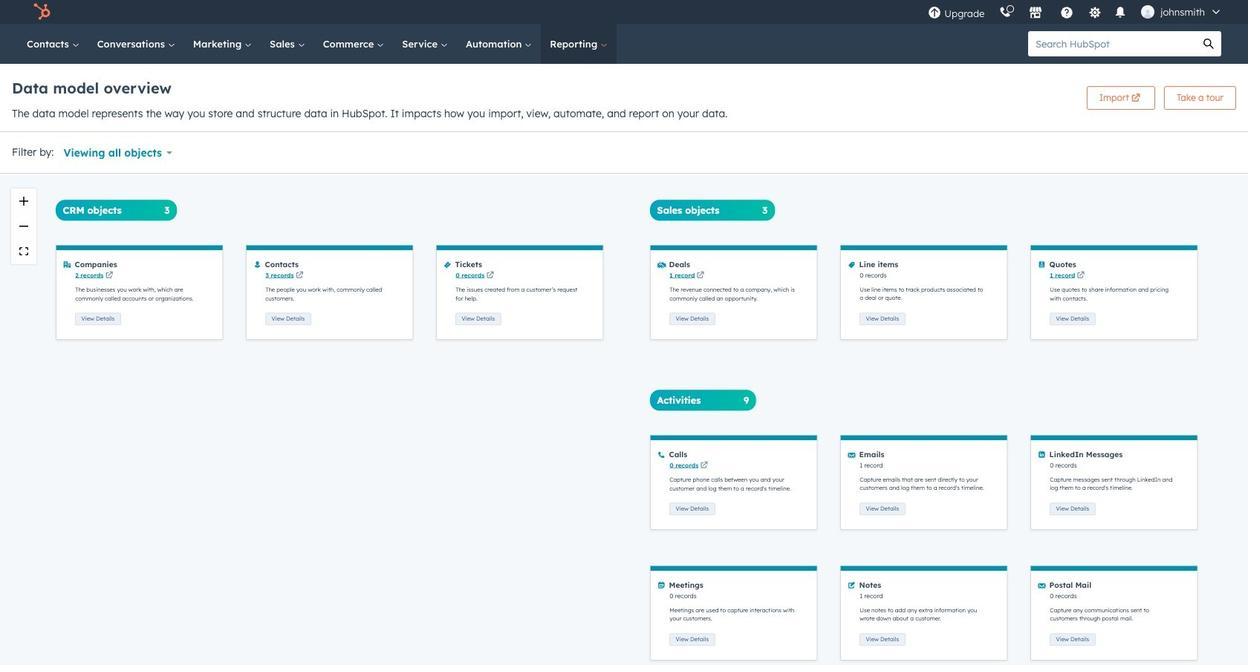 Task type: vqa. For each thing, say whether or not it's contained in the screenshot.
'menu'
yes



Task type: locate. For each thing, give the bounding box(es) containing it.
fit view image
[[19, 248, 28, 256]]

zoom in image
[[19, 197, 28, 206]]

menu
[[921, 0, 1230, 24]]

Search HubSpot search field
[[1028, 31, 1196, 56]]



Task type: describe. For each thing, give the bounding box(es) containing it.
marketplaces image
[[1029, 7, 1043, 20]]

john smith image
[[1142, 5, 1155, 19]]



